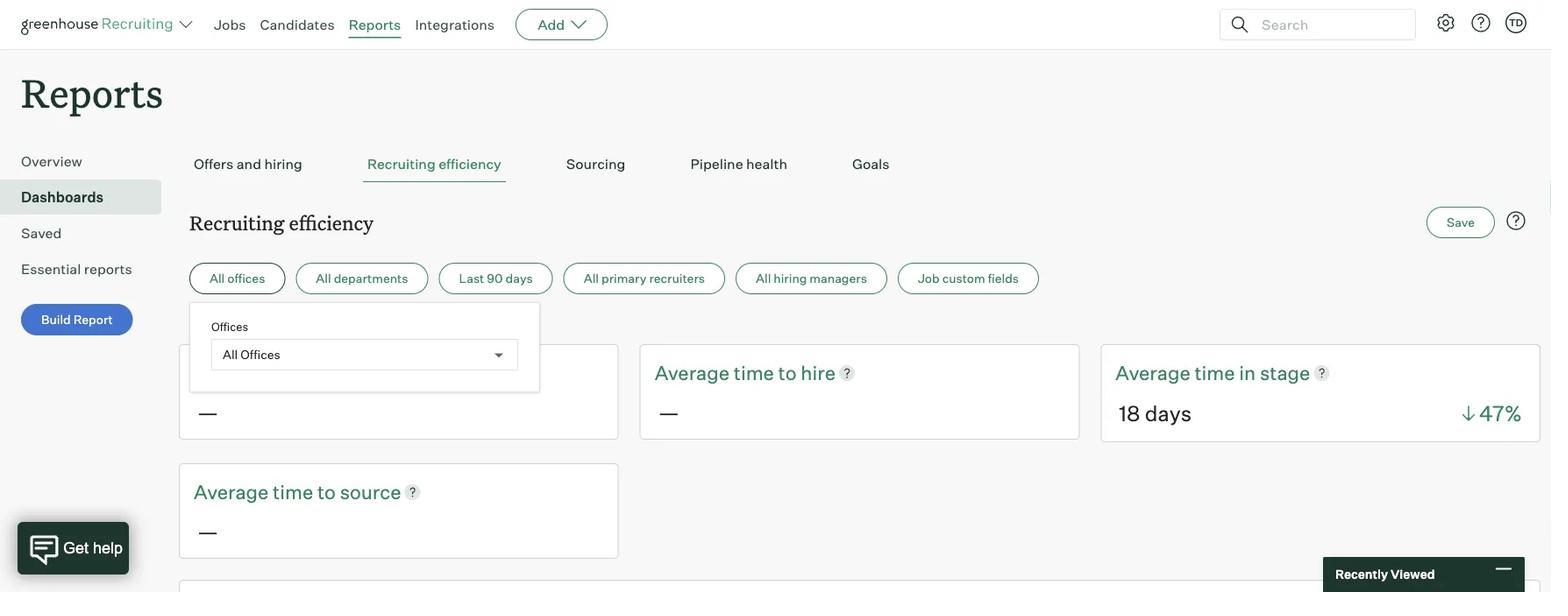 Task type: describe. For each thing, give the bounding box(es) containing it.
health
[[747, 155, 788, 173]]

configure image
[[1436, 12, 1457, 33]]

all offices button
[[189, 263, 285, 295]]

in link
[[1240, 360, 1260, 387]]

1 vertical spatial offices
[[241, 348, 280, 363]]

integrations
[[415, 16, 495, 33]]

time link for hire
[[734, 360, 779, 387]]

— for hire
[[658, 400, 680, 426]]

job
[[918, 271, 940, 287]]

faq image
[[1506, 211, 1527, 232]]

recently
[[1336, 568, 1389, 583]]

build report
[[41, 312, 113, 328]]

all hiring managers
[[756, 271, 867, 287]]

to link for fill
[[317, 360, 340, 387]]

aug
[[189, 317, 214, 333]]

1 vertical spatial recruiting efficiency
[[189, 210, 374, 236]]

offices
[[227, 271, 265, 287]]

saved link
[[21, 223, 154, 244]]

all for all offices
[[223, 348, 238, 363]]

greenhouse recruiting image
[[21, 14, 179, 35]]

last 90 days
[[459, 271, 533, 287]]

0 horizontal spatial reports
[[21, 67, 163, 118]]

pipeline health
[[691, 155, 788, 173]]

save
[[1447, 215, 1475, 230]]

time link for fill
[[273, 360, 317, 387]]

1 vertical spatial efficiency
[[289, 210, 374, 236]]

2023
[[277, 317, 308, 333]]

source link
[[340, 479, 401, 506]]

saved
[[21, 225, 62, 242]]

1 horizontal spatial reports
[[349, 16, 401, 33]]

in
[[1240, 361, 1256, 385]]

candidates
[[260, 16, 335, 33]]

all departments button
[[296, 263, 428, 295]]

report
[[73, 312, 113, 328]]

essential
[[21, 261, 81, 278]]

time for source
[[273, 480, 313, 504]]

all offices
[[223, 348, 280, 363]]

average time to for fill
[[194, 361, 340, 385]]

0 horizontal spatial recruiting
[[189, 210, 285, 236]]

build
[[41, 312, 71, 328]]

viewed
[[1391, 568, 1436, 583]]

all departments
[[316, 271, 408, 287]]

fields
[[988, 271, 1019, 287]]

to for source
[[317, 480, 336, 504]]

managers
[[810, 271, 867, 287]]

average link for stage
[[1116, 360, 1195, 387]]

goals button
[[848, 147, 894, 183]]

goals
[[853, 155, 890, 173]]

hire
[[801, 361, 836, 385]]

departments
[[334, 271, 408, 287]]

efficiency inside button
[[439, 155, 502, 173]]

18 days
[[1120, 401, 1192, 427]]

reports
[[84, 261, 132, 278]]

recruiters
[[649, 271, 705, 287]]

build report button
[[21, 305, 133, 336]]

fill
[[340, 361, 361, 385]]

all for all departments
[[316, 271, 331, 287]]

90
[[487, 271, 503, 287]]

to link for source
[[317, 479, 340, 506]]

td button
[[1506, 12, 1527, 33]]

dashboards
[[21, 189, 104, 206]]

average for source
[[194, 480, 269, 504]]

1 vertical spatial days
[[1145, 401, 1192, 427]]

— for source
[[197, 519, 218, 545]]

sourcing button
[[562, 147, 630, 183]]

31,
[[258, 317, 275, 333]]

aug 2 - oct 31, 2023
[[189, 317, 308, 333]]

all offices
[[210, 271, 265, 287]]

job custom fields button
[[898, 263, 1040, 295]]

average link for fill
[[194, 360, 273, 387]]



Task type: vqa. For each thing, say whether or not it's contained in the screenshot.
the bottommost *
no



Task type: locate. For each thing, give the bounding box(es) containing it.
1 horizontal spatial days
[[1145, 401, 1192, 427]]

essential reports link
[[21, 259, 154, 280]]

recruiting efficiency button
[[363, 147, 506, 183]]

average link for hire
[[655, 360, 734, 387]]

all hiring managers button
[[736, 263, 888, 295]]

all left managers
[[756, 271, 771, 287]]

0 vertical spatial recruiting
[[367, 155, 436, 173]]

0 vertical spatial efficiency
[[439, 155, 502, 173]]

time link for source
[[273, 479, 317, 506]]

time
[[273, 361, 313, 385], [734, 361, 774, 385], [1195, 361, 1236, 385], [273, 480, 313, 504]]

hiring
[[264, 155, 303, 173], [774, 271, 807, 287]]

Search text field
[[1258, 12, 1400, 37]]

reports right candidates
[[349, 16, 401, 33]]

1 vertical spatial hiring
[[774, 271, 807, 287]]

jobs
[[214, 16, 246, 33]]

to for hire
[[779, 361, 797, 385]]

time for stage
[[1195, 361, 1236, 385]]

1 horizontal spatial hiring
[[774, 271, 807, 287]]

0 vertical spatial hiring
[[264, 155, 303, 173]]

average time to for hire
[[655, 361, 801, 385]]

to left hire
[[779, 361, 797, 385]]

all for all offices
[[210, 271, 225, 287]]

0 horizontal spatial hiring
[[264, 155, 303, 173]]

average
[[194, 361, 269, 385], [655, 361, 730, 385], [1116, 361, 1191, 385], [194, 480, 269, 504]]

and
[[237, 155, 261, 173]]

recently viewed
[[1336, 568, 1436, 583]]

offices
[[211, 320, 248, 334], [241, 348, 280, 363]]

-
[[226, 317, 232, 333]]

average for hire
[[655, 361, 730, 385]]

hiring right and
[[264, 155, 303, 173]]

time left source
[[273, 480, 313, 504]]

18
[[1120, 401, 1141, 427]]

time link left source link
[[273, 479, 317, 506]]

— for fill
[[197, 400, 218, 426]]

efficiency
[[439, 155, 502, 173], [289, 210, 374, 236]]

to
[[317, 361, 336, 385], [779, 361, 797, 385], [317, 480, 336, 504]]

days inside button
[[506, 271, 533, 287]]

save button
[[1427, 207, 1496, 239]]

all for all primary recruiters
[[584, 271, 599, 287]]

add button
[[516, 9, 608, 40]]

—
[[197, 400, 218, 426], [658, 400, 680, 426], [197, 519, 218, 545]]

td button
[[1503, 9, 1531, 37]]

offers and hiring
[[194, 155, 303, 173]]

2
[[217, 317, 224, 333]]

0 vertical spatial recruiting efficiency
[[367, 155, 502, 173]]

all left offices
[[210, 271, 225, 287]]

days right 18
[[1145, 401, 1192, 427]]

1 horizontal spatial efficiency
[[439, 155, 502, 173]]

time link down 2023
[[273, 360, 317, 387]]

pipeline
[[691, 155, 743, 173]]

recruiting
[[367, 155, 436, 173], [189, 210, 285, 236]]

recruiting inside button
[[367, 155, 436, 173]]

time left in
[[1195, 361, 1236, 385]]

offers and hiring button
[[189, 147, 307, 183]]

reports
[[349, 16, 401, 33], [21, 67, 163, 118]]

1 vertical spatial recruiting
[[189, 210, 285, 236]]

0 vertical spatial reports
[[349, 16, 401, 33]]

average time to for source
[[194, 480, 340, 504]]

integrations link
[[415, 16, 495, 33]]

47%
[[1480, 401, 1523, 427]]

jobs link
[[214, 16, 246, 33]]

reports link
[[349, 16, 401, 33]]

essential reports
[[21, 261, 132, 278]]

to link
[[317, 360, 340, 387], [779, 360, 801, 387], [317, 479, 340, 506]]

all primary recruiters
[[584, 271, 705, 287]]

candidates link
[[260, 16, 335, 33]]

1 vertical spatial reports
[[21, 67, 163, 118]]

average for fill
[[194, 361, 269, 385]]

fill link
[[340, 360, 361, 387]]

time link for stage
[[1195, 360, 1240, 387]]

add
[[538, 16, 565, 33]]

0 vertical spatial days
[[506, 271, 533, 287]]

overview
[[21, 153, 82, 170]]

dashboards link
[[21, 187, 154, 208]]

average for stage
[[1116, 361, 1191, 385]]

all left primary
[[584, 271, 599, 287]]

average time to
[[194, 361, 340, 385], [655, 361, 801, 385], [194, 480, 340, 504]]

all
[[210, 271, 225, 287], [316, 271, 331, 287], [584, 271, 599, 287], [756, 271, 771, 287], [223, 348, 238, 363]]

time for hire
[[734, 361, 774, 385]]

all left departments
[[316, 271, 331, 287]]

average time in
[[1116, 361, 1260, 385]]

tab list
[[189, 147, 1531, 183]]

1 horizontal spatial recruiting
[[367, 155, 436, 173]]

hire link
[[801, 360, 836, 387]]

last 90 days button
[[439, 263, 553, 295]]

overview link
[[21, 151, 154, 172]]

reports down greenhouse recruiting image
[[21, 67, 163, 118]]

tab list containing offers and hiring
[[189, 147, 1531, 183]]

to link for hire
[[779, 360, 801, 387]]

hiring left managers
[[774, 271, 807, 287]]

stage
[[1260, 361, 1311, 385]]

time left hire
[[734, 361, 774, 385]]

time link left stage link
[[1195, 360, 1240, 387]]

time down 2023
[[273, 361, 313, 385]]

offers
[[194, 155, 234, 173]]

sourcing
[[566, 155, 626, 173]]

time link left hire link on the bottom right
[[734, 360, 779, 387]]

days
[[506, 271, 533, 287], [1145, 401, 1192, 427]]

average link for source
[[194, 479, 273, 506]]

oct
[[235, 317, 256, 333]]

last
[[459, 271, 484, 287]]

to left fill
[[317, 361, 336, 385]]

td
[[1510, 17, 1524, 29]]

0 horizontal spatial efficiency
[[289, 210, 374, 236]]

source
[[340, 480, 401, 504]]

custom
[[943, 271, 986, 287]]

primary
[[602, 271, 647, 287]]

to left source
[[317, 480, 336, 504]]

job custom fields
[[918, 271, 1019, 287]]

0 vertical spatial offices
[[211, 320, 248, 334]]

time for fill
[[273, 361, 313, 385]]

0 horizontal spatial days
[[506, 271, 533, 287]]

stage link
[[1260, 360, 1311, 387]]

pipeline health button
[[686, 147, 792, 183]]

all down the -
[[223, 348, 238, 363]]

all for all hiring managers
[[756, 271, 771, 287]]

to for fill
[[317, 361, 336, 385]]

recruiting efficiency inside button
[[367, 155, 502, 173]]

all primary recruiters button
[[564, 263, 725, 295]]

time link
[[273, 360, 317, 387], [734, 360, 779, 387], [1195, 360, 1240, 387], [273, 479, 317, 506]]

days right the 90
[[506, 271, 533, 287]]

average link
[[194, 360, 273, 387], [655, 360, 734, 387], [1116, 360, 1195, 387], [194, 479, 273, 506]]



